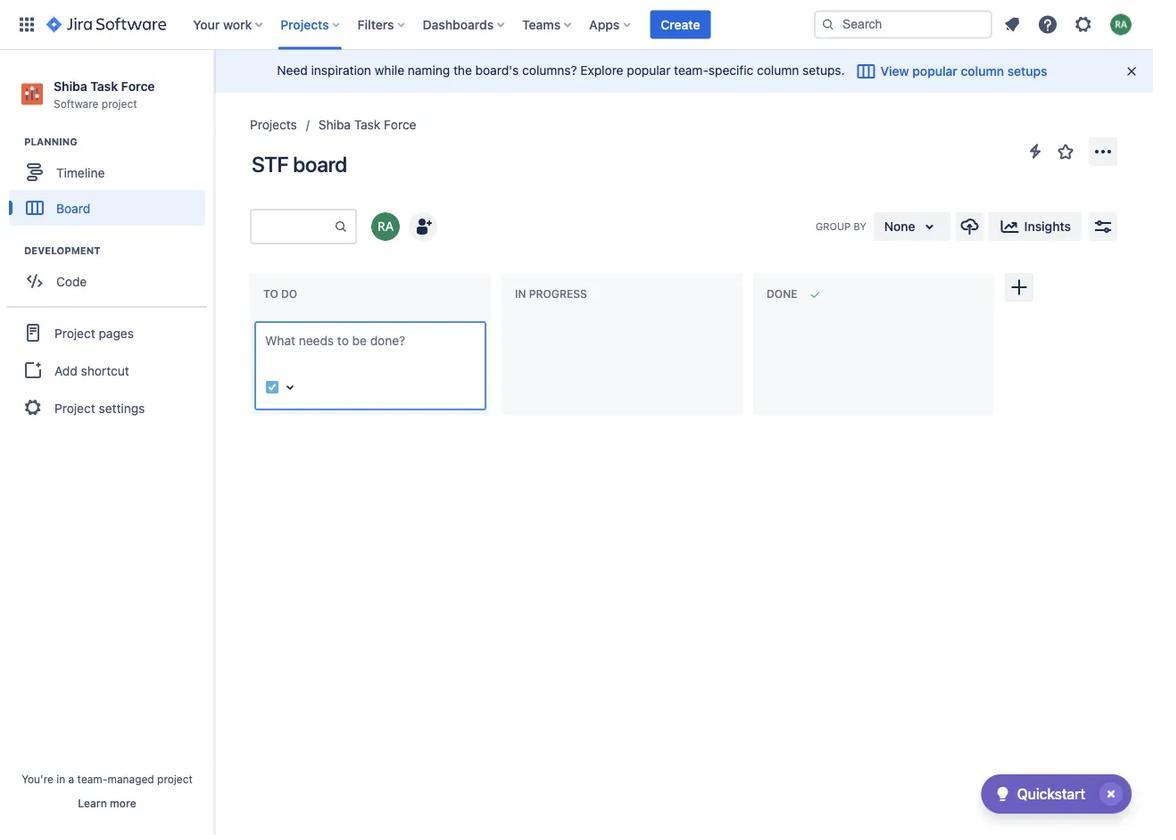 Task type: vqa. For each thing, say whether or not it's contained in the screenshot.
Context fields
no



Task type: describe. For each thing, give the bounding box(es) containing it.
column inside "view popular column setups" "button"
[[961, 64, 1005, 79]]

project for project settings
[[54, 401, 95, 415]]

development group
[[9, 244, 213, 305]]

work
[[223, 17, 252, 32]]

popular inside "button"
[[913, 64, 958, 79]]

planning group
[[9, 135, 213, 231]]

dismiss image
[[1125, 64, 1139, 79]]

insights image
[[1000, 216, 1021, 238]]

project for project pages
[[54, 326, 95, 340]]

board's
[[476, 63, 519, 77]]

dashboards
[[423, 17, 494, 32]]

project pages
[[54, 326, 134, 340]]

in
[[56, 773, 65, 786]]

filters button
[[352, 10, 412, 39]]

0 horizontal spatial popular
[[627, 63, 671, 77]]

settings
[[99, 401, 145, 415]]

teams
[[522, 17, 561, 32]]

timeline
[[56, 165, 105, 180]]

more
[[110, 797, 136, 810]]

view popular column setups button
[[845, 57, 1059, 86]]

insights
[[1025, 219, 1071, 234]]

apps button
[[584, 10, 638, 39]]

view settings image
[[1093, 216, 1114, 238]]

force for shiba task force software project
[[121, 79, 155, 93]]

a
[[68, 773, 74, 786]]

create button
[[650, 10, 711, 39]]

1 vertical spatial project
[[157, 773, 193, 786]]

quickstart
[[1018, 786, 1086, 803]]

your work
[[193, 17, 252, 32]]

star stf board image
[[1055, 141, 1077, 163]]

managed
[[108, 773, 154, 786]]

primary element
[[11, 0, 814, 50]]

progress
[[529, 288, 587, 301]]

learn more
[[78, 797, 136, 810]]

none button
[[874, 213, 951, 241]]

dismiss quickstart image
[[1097, 780, 1126, 809]]

learn
[[78, 797, 107, 810]]

create column image
[[1009, 277, 1030, 298]]

shiba task force
[[319, 117, 417, 132]]

task for shiba task force software project
[[90, 79, 118, 93]]

projects for projects dropdown button
[[281, 17, 329, 32]]

the
[[454, 63, 472, 77]]

you're
[[22, 773, 53, 786]]

1 horizontal spatial team-
[[674, 63, 709, 77]]

import image
[[960, 216, 981, 238]]

force for shiba task force
[[384, 117, 417, 132]]

project inside shiba task force software project
[[102, 97, 137, 110]]

board
[[293, 152, 347, 177]]

columns?
[[522, 63, 577, 77]]

sidebar navigation image
[[195, 71, 234, 107]]

project settings link
[[7, 389, 207, 428]]

none
[[885, 219, 916, 234]]

development
[[24, 245, 100, 257]]

stf
[[252, 152, 289, 177]]

shiba task force software project
[[54, 79, 155, 110]]

explore
[[581, 63, 624, 77]]

to
[[263, 288, 278, 301]]

while
[[375, 63, 405, 77]]

do
[[281, 288, 297, 301]]

done
[[767, 288, 798, 301]]

board link
[[9, 190, 205, 226]]

need
[[277, 63, 308, 77]]

add people image
[[413, 216, 434, 238]]

pages
[[99, 326, 134, 340]]

create
[[661, 17, 700, 32]]

automations menu button icon image
[[1025, 141, 1046, 162]]

search image
[[821, 17, 836, 32]]

group by
[[816, 221, 867, 232]]



Task type: locate. For each thing, give the bounding box(es) containing it.
need inspiration while naming the board's columns? explore popular team-specific column setups.
[[277, 63, 845, 77]]

0 horizontal spatial column
[[757, 63, 799, 77]]

projects up need on the left of the page
[[281, 17, 329, 32]]

2 project from the top
[[54, 401, 95, 415]]

task down while
[[354, 117, 381, 132]]

0 vertical spatial project
[[54, 326, 95, 340]]

0 vertical spatial projects
[[281, 17, 329, 32]]

shiba for shiba task force
[[319, 117, 351, 132]]

dashboards button
[[417, 10, 512, 39]]

to do
[[263, 288, 297, 301]]

planning image
[[3, 131, 24, 153]]

force inside shiba task force software project
[[121, 79, 155, 93]]

Search field
[[814, 10, 993, 39]]

0 vertical spatial force
[[121, 79, 155, 93]]

0 horizontal spatial shiba
[[54, 79, 87, 93]]

apps
[[589, 17, 620, 32]]

check image
[[993, 784, 1014, 805]]

team-
[[674, 63, 709, 77], [77, 773, 108, 786]]

0 horizontal spatial project
[[102, 97, 137, 110]]

column
[[757, 63, 799, 77], [961, 64, 1005, 79]]

team- right "a" at the bottom left
[[77, 773, 108, 786]]

project down add
[[54, 401, 95, 415]]

planning
[[24, 136, 77, 148]]

0 horizontal spatial task
[[90, 79, 118, 93]]

inspiration
[[311, 63, 371, 77]]

add
[[54, 363, 77, 378]]

column left setups
[[961, 64, 1005, 79]]

learn more button
[[78, 796, 136, 811]]

your work button
[[188, 10, 270, 39]]

1 vertical spatial team-
[[77, 773, 108, 786]]

ruby anderson image
[[371, 213, 400, 241]]

specific
[[709, 63, 754, 77]]

setups.
[[803, 63, 845, 77]]

add shortcut button
[[7, 353, 207, 389]]

1 horizontal spatial task
[[354, 117, 381, 132]]

task up software
[[90, 79, 118, 93]]

more image
[[1093, 141, 1114, 163]]

1 vertical spatial task
[[354, 117, 381, 132]]

project right managed
[[157, 773, 193, 786]]

project
[[54, 326, 95, 340], [54, 401, 95, 415]]

shiba
[[54, 79, 87, 93], [319, 117, 351, 132]]

column left setups.
[[757, 63, 799, 77]]

popular right view
[[913, 64, 958, 79]]

1 vertical spatial projects
[[250, 117, 297, 132]]

view popular column setups
[[881, 64, 1048, 79]]

1 horizontal spatial project
[[157, 773, 193, 786]]

project
[[102, 97, 137, 110], [157, 773, 193, 786]]

code link
[[9, 264, 205, 299]]

software
[[54, 97, 99, 110]]

projects inside dropdown button
[[281, 17, 329, 32]]

board
[[56, 201, 90, 215]]

1 horizontal spatial popular
[[913, 64, 958, 79]]

your
[[193, 17, 220, 32]]

insights button
[[989, 213, 1082, 241]]

projects button
[[275, 10, 347, 39]]

force down while
[[384, 117, 417, 132]]

0 horizontal spatial force
[[121, 79, 155, 93]]

notifications image
[[1002, 14, 1023, 35]]

projects
[[281, 17, 329, 32], [250, 117, 297, 132]]

team- down create "button"
[[674, 63, 709, 77]]

task image
[[265, 380, 279, 395]]

in
[[515, 288, 526, 301]]

shiba inside shiba task force software project
[[54, 79, 87, 93]]

development image
[[3, 240, 24, 262]]

teams button
[[517, 10, 579, 39]]

shiba up software
[[54, 79, 87, 93]]

stf board
[[252, 152, 347, 177]]

1 vertical spatial project
[[54, 401, 95, 415]]

project up add
[[54, 326, 95, 340]]

force
[[121, 79, 155, 93], [384, 117, 417, 132]]

in progress
[[515, 288, 587, 301]]

1 project from the top
[[54, 326, 95, 340]]

projects for projects link
[[250, 117, 297, 132]]

projects up stf
[[250, 117, 297, 132]]

quickstart button
[[982, 775, 1132, 814]]

1 horizontal spatial force
[[384, 117, 417, 132]]

add shortcut
[[54, 363, 129, 378]]

group containing project pages
[[7, 306, 207, 433]]

timeline link
[[9, 155, 205, 190]]

task
[[90, 79, 118, 93], [354, 117, 381, 132]]

0 vertical spatial project
[[102, 97, 137, 110]]

your profile and settings image
[[1111, 14, 1132, 35]]

appswitcher icon image
[[16, 14, 38, 35]]

settings image
[[1073, 14, 1095, 35]]

help image
[[1038, 14, 1059, 35]]

popular right explore
[[627, 63, 671, 77]]

setups
[[1008, 64, 1048, 79]]

jira software image
[[46, 14, 166, 35], [46, 14, 166, 35]]

group
[[816, 221, 851, 232]]

projects link
[[250, 114, 297, 136]]

filters
[[358, 17, 394, 32]]

0 vertical spatial task
[[90, 79, 118, 93]]

1 vertical spatial shiba
[[319, 117, 351, 132]]

task for shiba task force
[[354, 117, 381, 132]]

code
[[56, 274, 87, 289]]

naming
[[408, 63, 450, 77]]

project settings
[[54, 401, 145, 415]]

0 vertical spatial team-
[[674, 63, 709, 77]]

shiba for shiba task force software project
[[54, 79, 87, 93]]

banner containing your work
[[0, 0, 1154, 50]]

project pages link
[[7, 314, 207, 353]]

banner
[[0, 0, 1154, 50]]

shiba up "board"
[[319, 117, 351, 132]]

group
[[7, 306, 207, 433]]

shortcut
[[81, 363, 129, 378]]

popular
[[627, 63, 671, 77], [913, 64, 958, 79]]

shiba task force link
[[319, 114, 417, 136]]

1 horizontal spatial column
[[961, 64, 1005, 79]]

you're in a team-managed project
[[22, 773, 193, 786]]

force left sidebar navigation image
[[121, 79, 155, 93]]

1 horizontal spatial shiba
[[319, 117, 351, 132]]

0 horizontal spatial team-
[[77, 773, 108, 786]]

task inside shiba task force software project
[[90, 79, 118, 93]]

by
[[854, 221, 867, 232]]

project right software
[[102, 97, 137, 110]]

0 vertical spatial shiba
[[54, 79, 87, 93]]

What needs to be done? - Press the "Enter" key to submit or the "Escape" key to cancel. text field
[[265, 332, 476, 368]]

view
[[881, 64, 910, 79]]

1 vertical spatial force
[[384, 117, 417, 132]]



